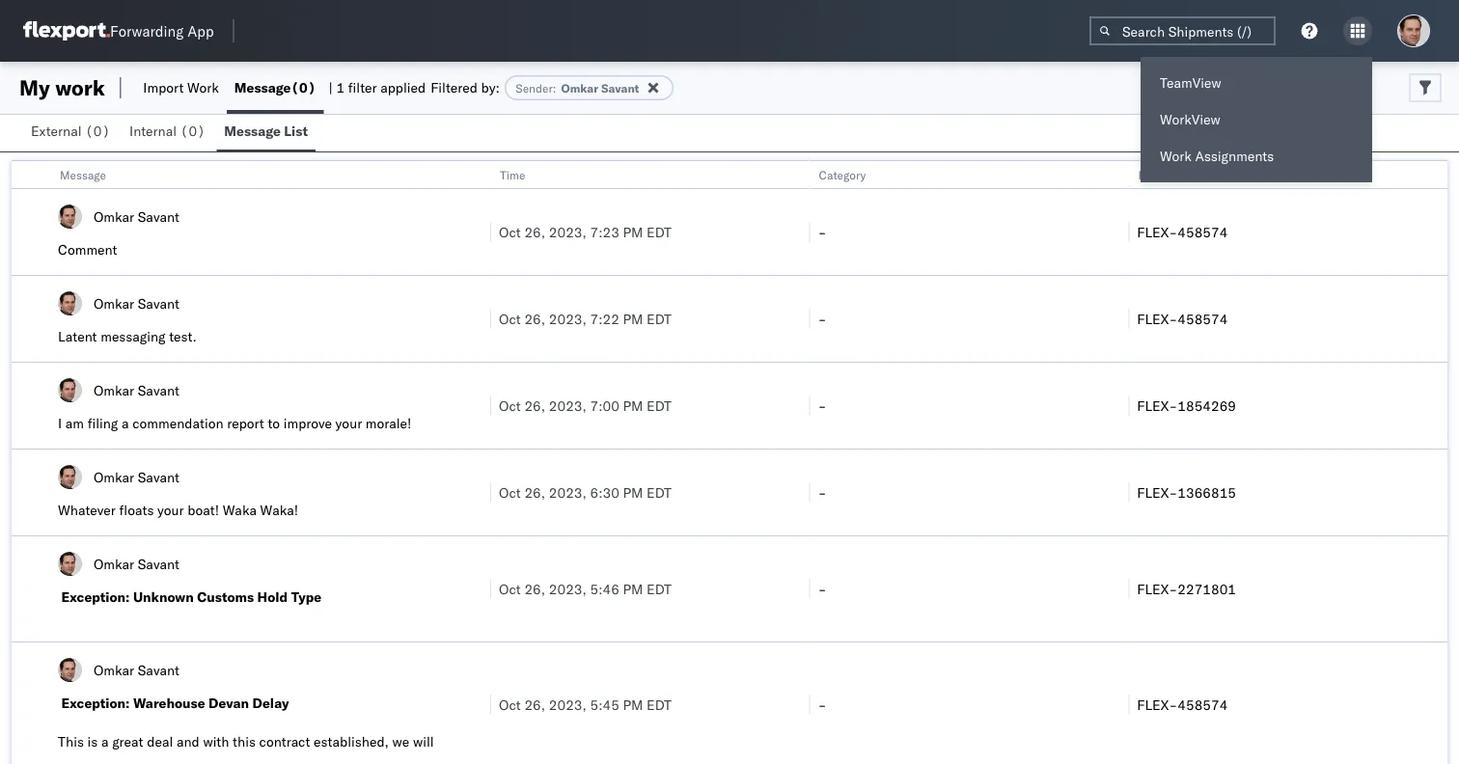 Task type: describe. For each thing, give the bounding box(es) containing it.
message for (0)
[[234, 79, 291, 96]]

teamview link
[[1141, 65, 1373, 101]]

whatever floats your boat! waka waka!
[[58, 502, 298, 519]]

flex- 458574 for oct 26, 2023, 5:45 pm edt
[[1137, 696, 1228, 713]]

edt for oct 26, 2023, 5:46 pm edt
[[647, 581, 672, 597]]

import work
[[143, 79, 219, 96]]

savant for exception:
[[138, 556, 179, 572]]

savant for latent
[[138, 295, 179, 312]]

oct for oct 26, 2023, 7:00 pm edt
[[499, 397, 521, 414]]

with
[[203, 734, 229, 750]]

|
[[329, 79, 333, 96]]

oct 26, 2023, 6:30 pm edt
[[499, 484, 672, 501]]

workview
[[1160, 111, 1221, 128]]

oct 26, 2023, 5:45 pm edt
[[499, 696, 672, 713]]

| 1 filter applied filtered by:
[[329, 79, 500, 96]]

floats
[[119, 502, 154, 519]]

time
[[500, 167, 526, 182]]

26, for oct 26, 2023, 5:45 pm edt
[[525, 696, 545, 713]]

omkar savant for comment
[[94, 208, 179, 225]]

message for list
[[224, 123, 281, 139]]

test.
[[169, 328, 197, 345]]

forwarding
[[110, 22, 184, 40]]

to
[[268, 415, 280, 432]]

category
[[819, 167, 866, 182]]

omkar savant for whatever
[[94, 469, 179, 486]]

my
[[19, 74, 50, 101]]

edt for oct 26, 2023, 5:45 pm edt
[[647, 696, 672, 713]]

boat!
[[188, 502, 219, 519]]

resize handle column header for time
[[786, 161, 810, 764]]

edt for oct 26, 2023, 6:30 pm edt
[[647, 484, 672, 501]]

warehouse
[[133, 695, 205, 712]]

7:23
[[590, 223, 620, 240]]

savant right :
[[601, 81, 639, 95]]

i am filing a commendation report to improve your morale!
[[58, 415, 412, 432]]

oct 26, 2023, 7:23 pm edt
[[499, 223, 672, 240]]

2271801
[[1178, 581, 1237, 597]]

exception: for exception: warehouse devan delay
[[61, 695, 130, 712]]

latent
[[58, 328, 97, 345]]

26, for oct 26, 2023, 7:00 pm edt
[[525, 397, 545, 414]]

2023, for 5:45
[[549, 696, 587, 713]]

forwarding app
[[110, 22, 214, 40]]

0 horizontal spatial a
[[101, 734, 109, 750]]

message list button
[[217, 114, 316, 152]]

work assignments
[[1160, 148, 1274, 165]]

pm for 5:45
[[623, 696, 643, 713]]

flex- for oct 26, 2023, 7:22 pm edt
[[1137, 310, 1178, 327]]

- for oct 26, 2023, 7:23 pm edt
[[818, 223, 827, 240]]

hold
[[257, 589, 288, 606]]

omkar right :
[[561, 81, 599, 95]]

unknown
[[133, 589, 194, 606]]

oct 26, 2023, 5:46 pm edt
[[499, 581, 672, 597]]

exception: unknown customs hold type
[[61, 589, 322, 606]]

1854269
[[1178, 397, 1237, 414]]

omkar for i
[[94, 382, 134, 399]]

7:22
[[590, 310, 620, 327]]

by:
[[481, 79, 500, 96]]

oct 26, 2023, 7:00 pm edt
[[499, 397, 672, 414]]

waka!
[[260, 502, 298, 519]]

pm for 5:46
[[623, 581, 643, 597]]

6 omkar savant from the top
[[94, 662, 179, 679]]

type
[[291, 589, 322, 606]]

oct for oct 26, 2023, 7:23 pm edt
[[499, 223, 521, 240]]

26, for oct 26, 2023, 7:23 pm edt
[[525, 223, 545, 240]]

flex- for oct 26, 2023, 7:00 pm edt
[[1137, 397, 1178, 414]]

resize handle column header for related work item/shipment
[[1425, 161, 1448, 764]]

1366815
[[1178, 484, 1237, 501]]

improve
[[284, 415, 332, 432]]

flex- 458574 for oct 26, 2023, 7:22 pm edt
[[1137, 310, 1228, 327]]

morale!
[[366, 415, 412, 432]]

whatever
[[58, 502, 116, 519]]

savant for i
[[138, 382, 179, 399]]

savant for whatever
[[138, 469, 179, 486]]

delay
[[252, 695, 289, 712]]

oct for oct 26, 2023, 5:45 pm edt
[[499, 696, 521, 713]]

- for oct 26, 2023, 5:46 pm edt
[[818, 581, 827, 597]]

exception: for exception: unknown customs hold type
[[61, 589, 130, 606]]

flex- 2271801
[[1137, 581, 1237, 597]]

omkar for comment
[[94, 208, 134, 225]]

2023, for 7:22
[[549, 310, 587, 327]]

item/shipment
[[1210, 167, 1289, 182]]

5:46
[[590, 581, 620, 597]]

contract
[[259, 734, 310, 750]]

- for oct 26, 2023, 7:22 pm edt
[[818, 310, 827, 327]]

flex- 1854269
[[1137, 397, 1237, 414]]

5:45
[[590, 696, 620, 713]]

will
[[413, 734, 434, 750]]

flex- for oct 26, 2023, 5:45 pm edt
[[1137, 696, 1178, 713]]

this
[[58, 734, 84, 750]]

report
[[227, 415, 264, 432]]

pm for 6:30
[[623, 484, 643, 501]]

flex- for oct 26, 2023, 7:23 pm edt
[[1137, 223, 1178, 240]]

:
[[553, 81, 556, 95]]

external (0)
[[31, 123, 110, 139]]

devan
[[209, 695, 249, 712]]

- for oct 26, 2023, 6:30 pm edt
[[818, 484, 827, 501]]

comment
[[58, 241, 117, 258]]

app
[[187, 22, 214, 40]]

savant for comment
[[138, 208, 179, 225]]

teamview
[[1160, 74, 1222, 91]]

deal
[[147, 734, 173, 750]]

my work
[[19, 74, 105, 101]]

filter
[[348, 79, 377, 96]]

flex- for oct 26, 2023, 5:46 pm edt
[[1137, 581, 1178, 597]]

omkar savant for i
[[94, 382, 179, 399]]

26, for oct 26, 2023, 6:30 pm edt
[[525, 484, 545, 501]]

messaging
[[101, 328, 166, 345]]

1 vertical spatial your
[[157, 502, 184, 519]]

work assignments link
[[1141, 138, 1373, 175]]

am
[[65, 415, 84, 432]]

1
[[336, 79, 345, 96]]

external (0) button
[[23, 114, 122, 152]]



Task type: locate. For each thing, give the bounding box(es) containing it.
2 458574 from the top
[[1178, 310, 1228, 327]]

3 flex- from the top
[[1137, 397, 1178, 414]]

(0) inside button
[[180, 123, 205, 139]]

your left morale! at the left
[[336, 415, 362, 432]]

message
[[234, 79, 291, 96], [224, 123, 281, 139], [60, 167, 106, 182]]

pm right 7:22 on the top of page
[[623, 310, 643, 327]]

edt for oct 26, 2023, 7:22 pm edt
[[647, 310, 672, 327]]

26, left 6:30
[[525, 484, 545, 501]]

internal
[[129, 123, 177, 139]]

oct left 5:46
[[499, 581, 521, 597]]

a right is
[[101, 734, 109, 750]]

work for related
[[1181, 167, 1207, 182]]

2 oct from the top
[[499, 310, 521, 327]]

oct
[[499, 223, 521, 240], [499, 310, 521, 327], [499, 397, 521, 414], [499, 484, 521, 501], [499, 581, 521, 597], [499, 696, 521, 713]]

1 pm from the top
[[623, 223, 643, 240]]

a right the filing
[[122, 415, 129, 432]]

2 horizontal spatial (0)
[[291, 79, 316, 96]]

message list
[[224, 123, 308, 139]]

4 pm from the top
[[623, 484, 643, 501]]

work down work assignments
[[1181, 167, 1207, 182]]

filtered
[[431, 79, 478, 96]]

3 omkar savant from the top
[[94, 382, 179, 399]]

1 resize handle column header from the left
[[467, 161, 490, 764]]

5 26, from the top
[[525, 581, 545, 597]]

2023, left 6:30
[[549, 484, 587, 501]]

- for oct 26, 2023, 5:45 pm edt
[[818, 696, 827, 713]]

customs
[[197, 589, 254, 606]]

0 vertical spatial 458574
[[1178, 223, 1228, 240]]

workview link
[[1141, 101, 1373, 138]]

omkar up latent messaging test.
[[94, 295, 134, 312]]

26, for oct 26, 2023, 7:22 pm edt
[[525, 310, 545, 327]]

oct left 7:22 on the top of page
[[499, 310, 521, 327]]

omkar for whatever
[[94, 469, 134, 486]]

6 flex- from the top
[[1137, 696, 1178, 713]]

0 vertical spatial work
[[55, 74, 105, 101]]

2023, for 7:23
[[549, 223, 587, 240]]

0 horizontal spatial (0)
[[85, 123, 110, 139]]

2 resize handle column header from the left
[[786, 161, 810, 764]]

flex- 458574
[[1137, 223, 1228, 240], [1137, 310, 1228, 327], [1137, 696, 1228, 713]]

26, left 7:00
[[525, 397, 545, 414]]

2 vertical spatial message
[[60, 167, 106, 182]]

26,
[[525, 223, 545, 240], [525, 310, 545, 327], [525, 397, 545, 414], [525, 484, 545, 501], [525, 581, 545, 597], [525, 696, 545, 713]]

work right import
[[187, 79, 219, 96]]

2 vertical spatial flex- 458574
[[1137, 696, 1228, 713]]

message up message list
[[234, 79, 291, 96]]

resize handle column header for category
[[1106, 161, 1129, 764]]

oct left 6:30
[[499, 484, 521, 501]]

5 flex- from the top
[[1137, 581, 1178, 597]]

2023, left 7:22 on the top of page
[[549, 310, 587, 327]]

5 omkar savant from the top
[[94, 556, 179, 572]]

work
[[187, 79, 219, 96], [1160, 148, 1192, 165]]

3 2023, from the top
[[549, 397, 587, 414]]

external
[[31, 123, 82, 139]]

2 exception: from the top
[[61, 695, 130, 712]]

import
[[143, 79, 184, 96]]

work
[[55, 74, 105, 101], [1181, 167, 1207, 182]]

0 vertical spatial work
[[187, 79, 219, 96]]

(0) right internal
[[180, 123, 205, 139]]

6 edt from the top
[[647, 696, 672, 713]]

flex- 1366815
[[1137, 484, 1237, 501]]

waka
[[223, 502, 257, 519]]

related
[[1138, 167, 1178, 182]]

2023, left 7:23
[[549, 223, 587, 240]]

resize handle column header for message
[[467, 161, 490, 764]]

0 vertical spatial message
[[234, 79, 291, 96]]

pm right 7:23
[[623, 223, 643, 240]]

2 - from the top
[[818, 310, 827, 327]]

2023, for 7:00
[[549, 397, 587, 414]]

exception:
[[61, 589, 130, 606], [61, 695, 130, 712]]

oct for oct 26, 2023, 5:46 pm edt
[[499, 581, 521, 597]]

latent messaging test.
[[58, 328, 197, 345]]

savant up whatever floats your boat! waka waka!
[[138, 469, 179, 486]]

2 edt from the top
[[647, 310, 672, 327]]

458574 for oct 26, 2023, 5:45 pm edt
[[1178, 696, 1228, 713]]

oct left 7:00
[[499, 397, 521, 414]]

exception: up is
[[61, 695, 130, 712]]

internal (0)
[[129, 123, 205, 139]]

forwarding app link
[[23, 21, 214, 41]]

message down external (0) button
[[60, 167, 106, 182]]

3 oct from the top
[[499, 397, 521, 414]]

omkar up floats
[[94, 469, 134, 486]]

6 2023, from the top
[[549, 696, 587, 713]]

0 vertical spatial your
[[336, 415, 362, 432]]

your left boat!
[[157, 502, 184, 519]]

omkar savant up floats
[[94, 469, 179, 486]]

6 oct from the top
[[499, 696, 521, 713]]

list
[[284, 123, 308, 139]]

2 omkar savant from the top
[[94, 295, 179, 312]]

26, left 7:22 on the top of page
[[525, 310, 545, 327]]

1 vertical spatial work
[[1181, 167, 1207, 182]]

458574
[[1178, 223, 1228, 240], [1178, 310, 1228, 327], [1178, 696, 1228, 713]]

1 vertical spatial exception:
[[61, 695, 130, 712]]

6:30
[[590, 484, 620, 501]]

2023, left the 5:45
[[549, 696, 587, 713]]

3 26, from the top
[[525, 397, 545, 414]]

Search Shipments (/) text field
[[1090, 16, 1276, 45]]

flex- for oct 26, 2023, 6:30 pm edt
[[1137, 484, 1178, 501]]

0 horizontal spatial work
[[55, 74, 105, 101]]

omkar savant for exception:
[[94, 556, 179, 572]]

omkar savant for latent
[[94, 295, 179, 312]]

6 26, from the top
[[525, 696, 545, 713]]

omkar savant up comment
[[94, 208, 179, 225]]

2023, for 6:30
[[549, 484, 587, 501]]

pm
[[623, 223, 643, 240], [623, 310, 643, 327], [623, 397, 643, 414], [623, 484, 643, 501], [623, 581, 643, 597], [623, 696, 643, 713]]

edt right 7:23
[[647, 223, 672, 240]]

omkar up comment
[[94, 208, 134, 225]]

(0) inside button
[[85, 123, 110, 139]]

5 pm from the top
[[623, 581, 643, 597]]

26, left 5:46
[[525, 581, 545, 597]]

1 vertical spatial 458574
[[1178, 310, 1228, 327]]

assignments
[[1195, 148, 1274, 165]]

458574 for oct 26, 2023, 7:22 pm edt
[[1178, 310, 1228, 327]]

3 flex- 458574 from the top
[[1137, 696, 1228, 713]]

sender
[[516, 81, 553, 95]]

edt right 5:46
[[647, 581, 672, 597]]

work inside button
[[187, 79, 219, 96]]

omkar savant up the filing
[[94, 382, 179, 399]]

edt right 7:00
[[647, 397, 672, 414]]

1 edt from the top
[[647, 223, 672, 240]]

your
[[336, 415, 362, 432], [157, 502, 184, 519]]

4 26, from the top
[[525, 484, 545, 501]]

2023, left 7:00
[[549, 397, 587, 414]]

omkar up the filing
[[94, 382, 134, 399]]

458574 for oct 26, 2023, 7:23 pm edt
[[1178, 223, 1228, 240]]

omkar down floats
[[94, 556, 134, 572]]

1 omkar savant from the top
[[94, 208, 179, 225]]

edt right 6:30
[[647, 484, 672, 501]]

savant up test.
[[138, 295, 179, 312]]

omkar
[[561, 81, 599, 95], [94, 208, 134, 225], [94, 295, 134, 312], [94, 382, 134, 399], [94, 469, 134, 486], [94, 556, 134, 572], [94, 662, 134, 679]]

(0) for internal (0)
[[180, 123, 205, 139]]

1 oct from the top
[[499, 223, 521, 240]]

savant down internal (0) button
[[138, 208, 179, 225]]

4 - from the top
[[818, 484, 827, 501]]

1 horizontal spatial your
[[336, 415, 362, 432]]

5 oct from the top
[[499, 581, 521, 597]]

4 omkar savant from the top
[[94, 469, 179, 486]]

3 resize handle column header from the left
[[1106, 161, 1129, 764]]

pm for 7:23
[[623, 223, 643, 240]]

internal (0) button
[[122, 114, 217, 152]]

edt
[[647, 223, 672, 240], [647, 310, 672, 327], [647, 397, 672, 414], [647, 484, 672, 501], [647, 581, 672, 597], [647, 696, 672, 713]]

resize handle column header
[[467, 161, 490, 764], [786, 161, 810, 764], [1106, 161, 1129, 764], [1425, 161, 1448, 764]]

message (0)
[[234, 79, 316, 96]]

4 edt from the top
[[647, 484, 672, 501]]

3 edt from the top
[[647, 397, 672, 414]]

5 edt from the top
[[647, 581, 672, 597]]

flex- 458574 for oct 26, 2023, 7:23 pm edt
[[1137, 223, 1228, 240]]

(0) for external (0)
[[85, 123, 110, 139]]

0 horizontal spatial work
[[187, 79, 219, 96]]

pm right 6:30
[[623, 484, 643, 501]]

this
[[233, 734, 256, 750]]

2 flex- 458574 from the top
[[1137, 310, 1228, 327]]

oct left the 5:45
[[499, 696, 521, 713]]

2 2023, from the top
[[549, 310, 587, 327]]

3 458574 from the top
[[1178, 696, 1228, 713]]

- for oct 26, 2023, 7:00 pm edt
[[818, 397, 827, 414]]

1 vertical spatial work
[[1160, 148, 1192, 165]]

pm right the 5:45
[[623, 696, 643, 713]]

-
[[818, 223, 827, 240], [818, 310, 827, 327], [818, 397, 827, 414], [818, 484, 827, 501], [818, 581, 827, 597], [818, 696, 827, 713]]

4 flex- from the top
[[1137, 484, 1178, 501]]

i
[[58, 415, 62, 432]]

6 pm from the top
[[623, 696, 643, 713]]

established,
[[314, 734, 389, 750]]

exception: left 'unknown'
[[61, 589, 130, 606]]

1 vertical spatial message
[[224, 123, 281, 139]]

oct 26, 2023, 7:22 pm edt
[[499, 310, 672, 327]]

1 flex- 458574 from the top
[[1137, 223, 1228, 240]]

savant up warehouse
[[138, 662, 179, 679]]

exception: warehouse devan delay
[[61, 695, 289, 712]]

omkar for latent
[[94, 295, 134, 312]]

0 vertical spatial a
[[122, 415, 129, 432]]

0 vertical spatial flex- 458574
[[1137, 223, 1228, 240]]

and
[[177, 734, 200, 750]]

we
[[392, 734, 410, 750]]

1 - from the top
[[818, 223, 827, 240]]

savant up commendation
[[138, 382, 179, 399]]

4 oct from the top
[[499, 484, 521, 501]]

1 horizontal spatial a
[[122, 415, 129, 432]]

(0) for message (0)
[[291, 79, 316, 96]]

commendation
[[132, 415, 224, 432]]

work up external (0)
[[55, 74, 105, 101]]

5 - from the top
[[818, 581, 827, 597]]

2023,
[[549, 223, 587, 240], [549, 310, 587, 327], [549, 397, 587, 414], [549, 484, 587, 501], [549, 581, 587, 597], [549, 696, 587, 713]]

1 exception: from the top
[[61, 589, 130, 606]]

oct for oct 26, 2023, 7:22 pm edt
[[499, 310, 521, 327]]

1 26, from the top
[[525, 223, 545, 240]]

26, for oct 26, 2023, 5:46 pm edt
[[525, 581, 545, 597]]

1 horizontal spatial (0)
[[180, 123, 205, 139]]

1 horizontal spatial work
[[1160, 148, 1192, 165]]

message inside message list button
[[224, 123, 281, 139]]

pm for 7:00
[[623, 397, 643, 414]]

flex-
[[1137, 223, 1178, 240], [1137, 310, 1178, 327], [1137, 397, 1178, 414], [1137, 484, 1178, 501], [1137, 581, 1178, 597], [1137, 696, 1178, 713]]

filing
[[87, 415, 118, 432]]

(0) right external
[[85, 123, 110, 139]]

2 vertical spatial 458574
[[1178, 696, 1228, 713]]

4 resize handle column header from the left
[[1425, 161, 1448, 764]]

4 2023, from the top
[[549, 484, 587, 501]]

edt right the 5:45
[[647, 696, 672, 713]]

26, left the 5:45
[[525, 696, 545, 713]]

omkar savant up 'unknown'
[[94, 556, 179, 572]]

this is a great deal and with this contract established, we will
[[58, 734, 434, 750]]

1 2023, from the top
[[549, 223, 587, 240]]

pm right 5:46
[[623, 581, 643, 597]]

omkar savant up warehouse
[[94, 662, 179, 679]]

26, down time
[[525, 223, 545, 240]]

oct for oct 26, 2023, 6:30 pm edt
[[499, 484, 521, 501]]

2023, left 5:46
[[549, 581, 587, 597]]

import work button
[[135, 62, 227, 114]]

oct down time
[[499, 223, 521, 240]]

2 flex- from the top
[[1137, 310, 1178, 327]]

applied
[[380, 79, 426, 96]]

7:00
[[590, 397, 620, 414]]

0 vertical spatial exception:
[[61, 589, 130, 606]]

savant up 'unknown'
[[138, 556, 179, 572]]

0 horizontal spatial your
[[157, 502, 184, 519]]

flexport. image
[[23, 21, 110, 41]]

pm for 7:22
[[623, 310, 643, 327]]

1 flex- from the top
[[1137, 223, 1178, 240]]

3 - from the top
[[818, 397, 827, 414]]

edt right 7:22 on the top of page
[[647, 310, 672, 327]]

omkar savant up messaging
[[94, 295, 179, 312]]

omkar up warehouse
[[94, 662, 134, 679]]

sender : omkar savant
[[516, 81, 639, 95]]

edt for oct 26, 2023, 7:00 pm edt
[[647, 397, 672, 414]]

1 458574 from the top
[[1178, 223, 1228, 240]]

2 pm from the top
[[623, 310, 643, 327]]

1 vertical spatial a
[[101, 734, 109, 750]]

1 horizontal spatial work
[[1181, 167, 1207, 182]]

work for my
[[55, 74, 105, 101]]

1 vertical spatial flex- 458574
[[1137, 310, 1228, 327]]

2 26, from the top
[[525, 310, 545, 327]]

is
[[87, 734, 98, 750]]

pm right 7:00
[[623, 397, 643, 414]]

savant
[[601, 81, 639, 95], [138, 208, 179, 225], [138, 295, 179, 312], [138, 382, 179, 399], [138, 469, 179, 486], [138, 556, 179, 572], [138, 662, 179, 679]]

6 - from the top
[[818, 696, 827, 713]]

2023, for 5:46
[[549, 581, 587, 597]]

(0) left |
[[291, 79, 316, 96]]

message left list
[[224, 123, 281, 139]]

work up related
[[1160, 148, 1192, 165]]

related work item/shipment
[[1138, 167, 1289, 182]]

edt for oct 26, 2023, 7:23 pm edt
[[647, 223, 672, 240]]

5 2023, from the top
[[549, 581, 587, 597]]

3 pm from the top
[[623, 397, 643, 414]]

omkar for exception:
[[94, 556, 134, 572]]

great
[[112, 734, 143, 750]]



Task type: vqa. For each thing, say whether or not it's contained in the screenshot.
the FLEX- 2271801
yes



